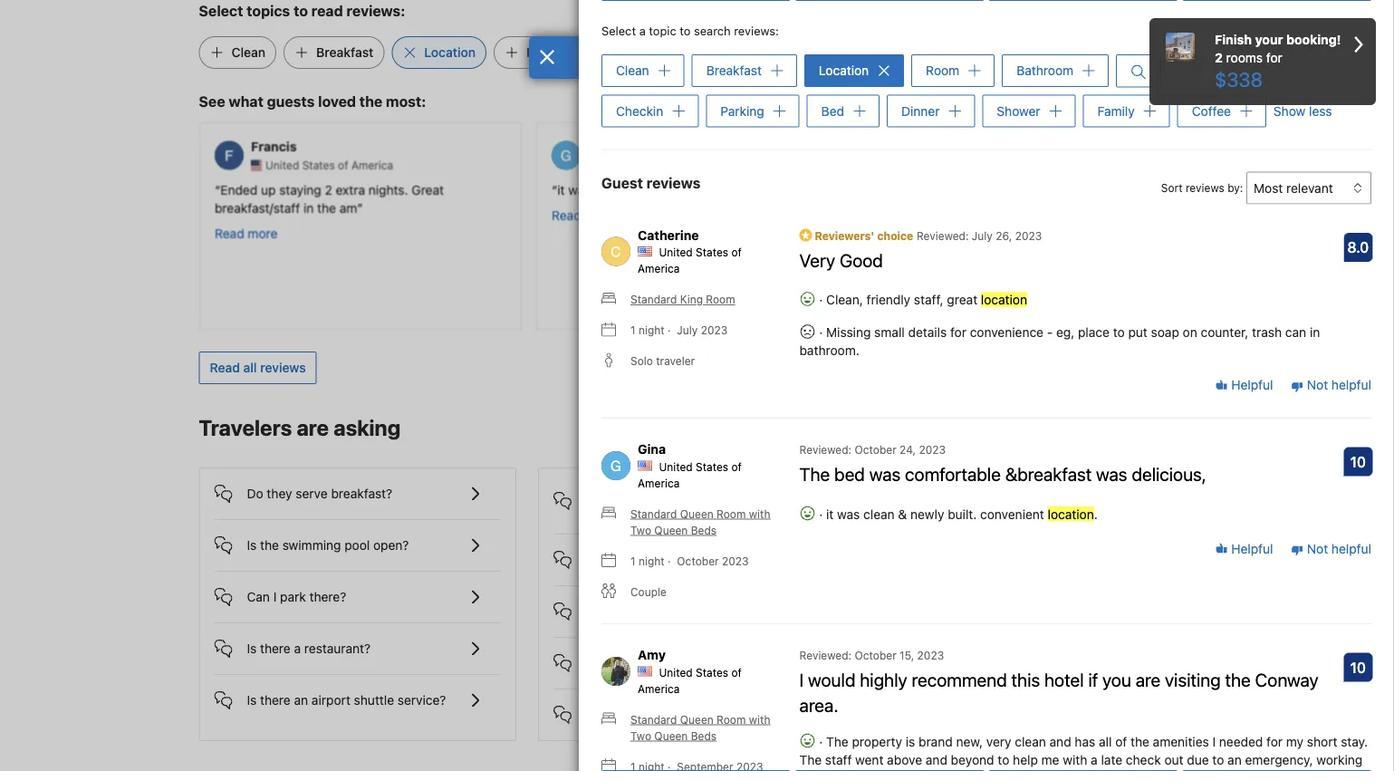 Task type: vqa. For each thing, say whether or not it's contained in the screenshot.
leftmost Book
no



Task type: locate. For each thing, give the bounding box(es) containing it.
newly inside list of reviews region
[[911, 506, 944, 521]]

soap
[[1151, 325, 1180, 340]]

working for the property is brand new, very clean and has all of the amenities i needed for my short stay. the staff went above and beyond to help me with a late check out due to an emergency, working their digital market for food items and the continental...
[[1104, 236, 1150, 251]]

2 standard from the top
[[631, 507, 677, 520]]

2 helpful from the top
[[1332, 541, 1372, 556]]

0 vertical spatial due
[[974, 236, 996, 251]]

1 vertical spatial &
[[898, 506, 907, 521]]

standard for i would highly recommend this hotel if you are visiting the conway area.
[[631, 713, 677, 726]]

standard queen room with two queen beds down is there a spa? button
[[631, 713, 771, 742]]

1 horizontal spatial has
[[1143, 182, 1163, 196]]

july
[[972, 229, 993, 242], [677, 324, 698, 336]]

standard king room link
[[602, 291, 735, 307]]

0 horizontal spatial out
[[586, 502, 605, 517]]

instant
[[975, 647, 1015, 662]]

read more down the breakfast/staff
[[214, 225, 277, 240]]

emergency, right 26,
[[1032, 236, 1100, 251]]

missing
[[826, 325, 871, 340]]

1 vertical spatial items
[[962, 770, 994, 771]]

there?
[[309, 589, 346, 604]]

help down i would highly recommend this hotel if you are visiting the conway area.
[[1013, 752, 1038, 767]]

beyond inside the property is brand new, very clean and has all of the amenities i needed for my short stay. the staff went above and beyond to help me with a late check out due to an emergency, working their digital market for food items and the continental...
[[1014, 218, 1057, 233]]

emergency, for the property is brand new, very clean and has all of the amenities i needed for my short stay. the staff went above and beyond to help me with a late check out due to an emergency, working their digital market for food items and the continental...
[[1032, 236, 1100, 251]]

1 horizontal spatial is
[[973, 182, 983, 196]]

2 beds from the top
[[691, 729, 717, 742]]

amy inside list of reviews region
[[638, 647, 666, 662]]

was left great.
[[1172, 770, 1195, 771]]

coffee
[[1192, 103, 1231, 118]]

property down highly
[[852, 734, 902, 749]]

new, down recommend at the bottom right
[[956, 734, 983, 749]]

scored 10 element
[[1344, 447, 1373, 476], [1344, 653, 1373, 682]]

states up are there rooms with a balcony? button
[[696, 666, 729, 678]]

market inside the property is brand new, very clean and has all of the amenities i needed for my short stay. the staff went above and beyond to help me with a late check out due to an emergency, working their digital market for food items and the continental...
[[927, 254, 968, 269]]

1 horizontal spatial above
[[950, 218, 985, 233]]

see what guests loved the most:
[[199, 93, 426, 110]]

helpful for gina
[[1228, 541, 1273, 556]]

0 horizontal spatial has
[[1075, 734, 1096, 749]]

of up choice
[[888, 200, 900, 215]]

working inside the property is brand new, very clean and has all of the amenities i needed for my short stay. the staff went above and beyond to help me with a late check out due to an emergency, working their digital market for food items and the continental breakfast was great. the
[[1317, 752, 1363, 767]]

i inside the property is brand new, very clean and has all of the amenities i needed for my short stay. the staff went above and beyond to help me with a late check out due to an emergency, working their digital market for food items and the continental...
[[986, 200, 989, 215]]

2 vertical spatial are
[[1136, 669, 1161, 690]]

0 horizontal spatial built.
[[679, 182, 708, 196]]

check- up how and when do i pay? button
[[665, 484, 705, 499]]

0 horizontal spatial beyond
[[951, 752, 994, 767]]

united states of america down the catherine
[[638, 246, 742, 275]]

the
[[894, 182, 916, 196], [1144, 200, 1167, 215], [800, 463, 830, 485], [826, 734, 849, 749], [800, 752, 822, 767], [1236, 770, 1258, 771]]

1 vertical spatial reviewed:
[[800, 443, 852, 456]]

built.
[[679, 182, 708, 196], [948, 506, 977, 521]]

standard queen room with two queen beds link
[[602, 505, 778, 538], [602, 711, 778, 744]]

standard queen room with two queen beds for i would highly recommend this hotel if you are visiting the conway area.
[[631, 713, 771, 742]]

out inside the property is brand new, very clean and has all of the amenities i needed for my short stay. the staff went above and beyond to help me with a late check out due to an emergency, working their digital market for food items and the continental breakfast was great. the
[[1165, 752, 1184, 767]]

is up reviewed: july 26, 2023
[[973, 182, 983, 196]]

due up great
[[974, 236, 996, 251]]

bathroom up shower
[[1017, 63, 1074, 78]]

brand for continental...
[[986, 182, 1021, 196]]

there right the are
[[610, 707, 640, 722]]

1 horizontal spatial help
[[1076, 218, 1101, 233]]

10
[[1351, 453, 1366, 470], [1351, 659, 1366, 676]]

the
[[359, 93, 382, 110], [317, 200, 336, 215], [904, 200, 922, 215], [1082, 254, 1100, 269], [642, 484, 661, 499], [260, 538, 279, 553], [1225, 669, 1251, 690], [1131, 734, 1150, 749], [1023, 770, 1042, 771]]

all left by: on the right of page
[[1167, 182, 1180, 196]]

1 vertical spatial me
[[1042, 752, 1060, 767]]

1 helpful from the top
[[1228, 378, 1273, 392]]

reviewed:
[[917, 229, 969, 242], [800, 443, 852, 456], [800, 649, 852, 662]]

an inside button
[[294, 693, 308, 707]]

0 horizontal spatial check-
[[665, 484, 705, 499]]

0 vertical spatial not helpful
[[1304, 378, 1372, 392]]

" it was clean & newly built.  convenient location.
[[551, 182, 827, 196]]

conway
[[1255, 669, 1319, 690]]

1 horizontal spatial digital
[[888, 254, 924, 269]]

stay. inside the property is brand new, very clean and has all of the amenities i needed for my short stay. the staff went above and beyond to help me with a late check out due to an emergency, working their digital market for food items and the continental...
[[1114, 200, 1141, 215]]

convenient for location
[[980, 506, 1044, 521]]

& inside list of reviews region
[[898, 506, 907, 521]]

not helpful button for gina
[[1291, 540, 1372, 558]]

very for continental...
[[1054, 182, 1079, 196]]

help inside the property is brand new, very clean and has all of the amenities i needed for my short stay. the staff went above and beyond to help me with a late check out due to an emergency, working their digital market for food items and the continental breakfast was great. the
[[1013, 752, 1038, 767]]

not for gina
[[1307, 541, 1328, 556]]

short for the property is brand new, very clean and has all of the amenities i needed for my short stay. the staff went above and beyond to help me with a late check out due to an emergency, working their digital market for food items and the continental...
[[1080, 200, 1111, 215]]

amenities inside the property is brand new, very clean and has all of the amenities i needed for my short stay. the staff went above and beyond to help me with a late check out due to an emergency, working their digital market for food items and the continental...
[[926, 200, 982, 215]]

put
[[1128, 325, 1148, 340]]

standard queen room with two queen beds link for the bed was comfortable &breakfast was delicious,
[[602, 505, 778, 538]]

late inside the property is brand new, very clean and has all of the amenities i needed for my short stay. the staff went above and beyond to help me with a late check out due to an emergency, working their digital market for food items and the continental breakfast was great. the
[[1101, 752, 1123, 767]]

2023 right 15,
[[917, 649, 944, 662]]

went inside the property is brand new, very clean and has all of the amenities i needed for my short stay. the staff went above and beyond to help me with a late check out due to an emergency, working their digital market for food items and the continental...
[[918, 218, 947, 233]]

1 vertical spatial not helpful
[[1304, 541, 1372, 556]]

i inside i would highly recommend this hotel if you are visiting the conway area.
[[800, 669, 804, 690]]

of
[[338, 158, 348, 171], [888, 200, 900, 215], [732, 246, 742, 258], [732, 460, 742, 473], [732, 666, 742, 678], [1116, 734, 1127, 749]]

for inside missing small details for convenience - eg, place to put soap on counter, trash can in bathroom.
[[950, 325, 967, 340]]

0 vertical spatial amenities
[[926, 200, 982, 215]]

digital
[[888, 254, 924, 269], [830, 770, 865, 771]]

2 standard queen room with two queen beds link from the top
[[602, 711, 778, 744]]

0 vertical spatial helpful
[[1228, 378, 1273, 392]]

out
[[952, 236, 971, 251], [586, 502, 605, 517], [1165, 752, 1184, 767]]

needed up 26,
[[992, 200, 1036, 215]]

answer
[[1019, 647, 1060, 662]]

0 vertical spatial amy
[[925, 139, 953, 154]]

in up how and when do i pay? button
[[705, 484, 715, 499]]

amenities up great.
[[1153, 734, 1209, 749]]

location
[[424, 45, 476, 60], [819, 63, 869, 78]]

newly inside this is a carousel with rotating slides. it displays featured reviews of the property. use the next and previous buttons to navigate. region
[[641, 182, 675, 196]]

0 horizontal spatial very
[[986, 734, 1012, 749]]

states inside this is a carousel with rotating slides. it displays featured reviews of the property. use the next and previous buttons to navigate. region
[[302, 158, 335, 171]]

1 vertical spatial new,
[[956, 734, 983, 749]]

nights.
[[368, 182, 408, 196]]

2 night from the top
[[639, 554, 665, 567]]

1 horizontal spatial check-
[[744, 484, 785, 499]]

1 vertical spatial staff
[[825, 752, 852, 767]]

night up solo
[[639, 324, 665, 336]]

is there a restaurant?
[[247, 641, 371, 656]]

for inside finish your booking! 2 rooms for $338
[[1266, 50, 1283, 65]]

due inside the property is brand new, very clean and has all of the amenities i needed for my short stay. the staff went above and beyond to help me with a late check out due to an emergency, working their digital market for food items and the continental breakfast was great. the
[[1187, 752, 1209, 767]]

2 vertical spatial standard
[[631, 713, 677, 726]]

very for continental
[[986, 734, 1012, 749]]

2 not helpful from the top
[[1304, 541, 1372, 556]]

the right visiting
[[1225, 669, 1251, 690]]

out inside what are the check-in and check- out times?
[[586, 502, 605, 517]]

food inside the property is brand new, very clean and has all of the amenities i needed for my short stay. the staff went above and beyond to help me with a late check out due to an emergency, working their digital market for food items and the continental...
[[991, 254, 1018, 269]]

of up extra on the left top of the page
[[338, 158, 348, 171]]

select topics to read reviews:
[[199, 2, 405, 19]]

0 vertical spatial scored 10 element
[[1344, 447, 1373, 476]]

all for the property is brand new, very clean and has all of the amenities i needed for my short stay. the staff went above and beyond to help me with a late check out due to an emergency, working their digital market for food items and the continental...
[[1167, 182, 1180, 196]]

1 horizontal spatial out
[[952, 236, 971, 251]]

reviewers'
[[815, 229, 875, 242]]

october for would
[[855, 649, 897, 662]]

rooms down the spa?
[[644, 707, 680, 722]]

read inside button
[[210, 360, 240, 375]]

1 left when
[[631, 554, 636, 567]]

gina up what are the check-in and check- out times?
[[638, 442, 666, 456]]

all inside the property is brand new, very clean and has all of the amenities i needed for my short stay. the staff went above and beyond to help me with a late check out due to an emergency, working their digital market for food items and the continental breakfast was great. the
[[1099, 734, 1112, 749]]

i left would
[[800, 669, 804, 690]]

1 vertical spatial is
[[906, 734, 915, 749]]

united for catherine
[[659, 246, 693, 258]]

two for i would highly recommend this hotel if you are visiting the conway area.
[[631, 729, 651, 742]]

built. up the catherine
[[679, 182, 708, 196]]

with inside the property is brand new, very clean and has all of the amenities i needed for my short stay. the staff went above and beyond to help me with a late check out due to an emergency, working their digital market for food items and the continental breakfast was great. the
[[1063, 752, 1088, 767]]

not
[[1307, 378, 1328, 392], [1307, 541, 1328, 556]]

beds down are there rooms with a balcony? button
[[691, 729, 717, 742]]

1 vertical spatial went
[[855, 752, 884, 767]]

0 horizontal spatial help
[[1013, 752, 1038, 767]]

the up place
[[1082, 254, 1100, 269]]

0 horizontal spatial all
[[243, 360, 257, 375]]

helpful for catherine
[[1332, 378, 1372, 392]]

1 not helpful button from the top
[[1291, 376, 1372, 394]]

select left topics
[[199, 2, 243, 19]]

1 1 from the top
[[631, 324, 636, 336]]

due for continental
[[1187, 752, 1209, 767]]

rooms down finish
[[1226, 50, 1263, 65]]

beyond
[[1014, 218, 1057, 233], [951, 752, 994, 767]]

help inside the property is brand new, very clean and has all of the amenities i needed for my short stay. the staff went above and beyond to help me with a late check out due to an emergency, working their digital market for food items and the continental...
[[1076, 218, 1101, 233]]

standard queen room with two queen beds link up do
[[602, 505, 778, 538]]

1 two from the top
[[631, 524, 651, 536]]

is for is there a spa?
[[586, 655, 596, 670]]

2 vertical spatial more
[[921, 298, 951, 312]]

property inside the property is brand new, very clean and has all of the amenities i needed for my short stay. the staff went above and beyond to help me with a late check out due to an emergency, working their digital market for food items and the continental breakfast was great. the
[[852, 734, 902, 749]]

2 horizontal spatial all
[[1167, 182, 1180, 196]]

10 for i would highly recommend this hotel if you are visiting the conway area.
[[1351, 659, 1366, 676]]

an
[[1015, 236, 1029, 251], [958, 647, 972, 662], [294, 693, 308, 707], [1228, 752, 1242, 767]]

breakfast down read
[[316, 45, 374, 60]]

new, inside the property is brand new, very clean and has all of the amenities i needed for my short stay. the staff went above and beyond to help me with a late check out due to an emergency, working their digital market for food items and the continental...
[[1024, 182, 1051, 196]]

is for the property is brand new, very clean and has all of the amenities i needed for my short stay. the staff went above and beyond to help me with a late check out due to an emergency, working their digital market for food items and the continental...
[[973, 182, 983, 196]]

clean down the checkin
[[594, 182, 625, 196]]

topics
[[247, 2, 290, 19]]

staff inside the property is brand new, very clean and has all of the amenities i needed for my short stay. the staff went above and beyond to help me with a late check out due to an emergency, working their digital market for food items and the continental...
[[888, 218, 915, 233]]

late inside the property is brand new, very clean and has all of the amenities i needed for my short stay. the staff went above and beyond to help me with a late check out due to an emergency, working their digital market for food items and the continental...
[[888, 236, 910, 251]]

emergency,
[[1032, 236, 1100, 251], [1245, 752, 1313, 767]]

beyond inside the property is brand new, very clean and has all of the amenities i needed for my short stay. the staff went above and beyond to help me with a late check out due to an emergency, working their digital market for food items and the continental breakfast was great. the
[[951, 752, 994, 767]]

has left by: on the right of page
[[1143, 182, 1163, 196]]

help for continental...
[[1076, 218, 1101, 233]]

all up travelers
[[243, 360, 257, 375]]

serve
[[296, 486, 328, 501]]

property
[[920, 182, 970, 196], [852, 734, 902, 749]]

" up the breakfast/staff
[[214, 182, 220, 196]]

united states of america for amy
[[638, 666, 742, 695]]

amenities for continental
[[1153, 734, 1209, 749]]

i right do
[[694, 552, 698, 567]]

more for it was clean & newly built.  convenient location.
[[584, 207, 614, 222]]

2 down finish
[[1215, 50, 1223, 65]]

above down highly
[[887, 752, 922, 767]]

has inside the property is brand new, very clean and has all of the amenities i needed for my short stay. the staff went above and beyond to help me with a late check out due to an emergency, working their digital market for food items and the continental breakfast was great. the
[[1075, 734, 1096, 749]]

location up most:
[[424, 45, 476, 60]]

park
[[280, 589, 306, 604]]

how and when do i pay? button
[[554, 534, 841, 571]]

items inside the property is brand new, very clean and has all of the amenities i needed for my short stay. the staff went above and beyond to help me with a late check out due to an emergency, working their digital market for food items and the continental...
[[1021, 254, 1053, 269]]

1 vertical spatial in
[[1310, 325, 1320, 340]]

are inside what are the check-in and check- out times?
[[621, 484, 639, 499]]

united states of america
[[265, 158, 393, 171], [638, 246, 742, 275], [638, 460, 742, 489], [638, 666, 742, 695]]

clean up continental
[[1015, 734, 1046, 749]]

&breakfast
[[1005, 463, 1092, 485]]

great
[[411, 182, 444, 196]]

solo traveler
[[631, 355, 695, 367]]

rooms inside button
[[644, 707, 680, 722]]

do they serve breakfast?
[[247, 486, 392, 501]]

the up times?
[[642, 484, 661, 499]]

are for asking
[[297, 415, 329, 440]]

1 10 from the top
[[1351, 453, 1366, 470]]

1 horizontal spatial more
[[584, 207, 614, 222]]

needed inside the property is brand new, very clean and has all of the amenities i needed for my short stay. the staff went above and beyond to help me with a late check out due to an emergency, working their digital market for food items and the continental breakfast was great. the
[[1219, 734, 1263, 749]]

do they serve breakfast? button
[[214, 468, 501, 505]]

very inside the property is brand new, very clean and has all of the amenities i needed for my short stay. the staff went above and beyond to help me with a late check out due to an emergency, working their digital market for food items and the continental...
[[1054, 182, 1079, 196]]

$338
[[1215, 67, 1263, 91]]

1 vertical spatial market
[[869, 770, 909, 771]]

of inside the property is brand new, very clean and has all of the amenities i needed for my short stay. the staff went above and beyond to help me with a late check out due to an emergency, working their digital market for food items and the continental...
[[888, 200, 900, 215]]

0 vertical spatial out
[[952, 236, 971, 251]]

short inside the property is brand new, very clean and has all of the amenities i needed for my short stay. the staff went above and beyond to help me with a late check out due to an emergency, working their digital market for food items and the continental...
[[1080, 200, 1111, 215]]

finish
[[1215, 32, 1252, 47]]

america for gina
[[638, 476, 680, 489]]

1 horizontal spatial clean
[[616, 63, 649, 78]]

0 vertical spatial 2
[[1215, 50, 1223, 65]]

0 vertical spatial location
[[981, 292, 1028, 307]]

2 vertical spatial out
[[1165, 752, 1184, 767]]

up
[[260, 182, 275, 196]]

is inside the property is brand new, very clean and has all of the amenities i needed for my short stay. the staff went above and beyond to help me with a late check out due to an emergency, working their digital market for food items and the continental breakfast was great. the
[[906, 734, 915, 749]]

above for the property is brand new, very clean and has all of the amenities i needed for my short stay. the staff went above and beyond to help me with a late check out due to an emergency, working their digital market for food items and the continental...
[[950, 218, 985, 233]]

2 1 from the top
[[631, 554, 636, 567]]

more down the breakfast/staff
[[247, 225, 277, 240]]

brand inside the property is brand new, very clean and has all of the amenities i needed for my short stay. the staff went above and beyond to help me with a late check out due to an emergency, working their digital market for food items and the continental breakfast was great. the
[[919, 734, 953, 749]]

it inside region
[[557, 182, 564, 196]]

america inside this is a carousel with rotating slides. it displays featured reviews of the property. use the next and previous buttons to navigate. region
[[351, 158, 393, 171]]

reviews
[[647, 174, 701, 191], [1186, 181, 1225, 194], [260, 360, 306, 375]]

market
[[927, 254, 968, 269], [869, 770, 909, 771]]

2 vertical spatial reviewed:
[[800, 649, 852, 662]]

help right 26,
[[1076, 218, 1101, 233]]

0 vertical spatial built.
[[679, 182, 708, 196]]

place
[[1078, 325, 1110, 340]]

property for the property is brand new, very clean and has all of the amenities i needed for my short stay. the staff went above and beyond to help me with a late check out due to an emergency, working their digital market for food items and the continental...
[[920, 182, 970, 196]]

service?
[[398, 693, 446, 707]]

0 vertical spatial went
[[918, 218, 947, 233]]

0 vertical spatial breakfast
[[316, 45, 374, 60]]

rightchevron image
[[1355, 31, 1364, 58]]

stay. inside the property is brand new, very clean and has all of the amenities i needed for my short stay. the staff went above and beyond to help me with a late check out due to an emergency, working their digital market for food items and the continental breakfast was great. the
[[1341, 734, 1368, 749]]

1 vertical spatial rooms
[[644, 707, 680, 722]]

friendly
[[867, 292, 911, 307]]

brand for continental
[[919, 734, 953, 749]]

times?
[[609, 502, 647, 517]]

it left guest
[[557, 182, 564, 196]]

stay. for the property is brand new, very clean and has all of the amenities i needed for my short stay. the staff went above and beyond to help me with a late check out due to an emergency, working their digital market for food items and the continental...
[[1114, 200, 1141, 215]]

1 vertical spatial property
[[852, 734, 902, 749]]

built. for location.
[[679, 182, 708, 196]]

my inside the property is brand new, very clean and has all of the amenities i needed for my short stay. the staff went above and beyond to help me with a late check out due to an emergency, working their digital market for food items and the continental...
[[1059, 200, 1077, 215]]

0 vertical spatial read more
[[551, 207, 614, 222]]

united states of america inside this is a carousel with rotating slides. it displays featured reviews of the property. use the next and previous buttons to navigate. region
[[265, 158, 393, 171]]

standard down the spa?
[[631, 713, 677, 726]]

new, inside the property is brand new, very clean and has all of the amenities i needed for my short stay. the staff went above and beyond to help me with a late check out due to an emergency, working their digital market for food items and the continental breakfast was great. the
[[956, 734, 983, 749]]

has inside the property is brand new, very clean and has all of the amenities i needed for my short stay. the staff went above and beyond to help me with a late check out due to an emergency, working their digital market for food items and the continental...
[[1143, 182, 1163, 196]]

is up the are
[[586, 655, 596, 670]]

select a topic to search reviews:
[[602, 24, 779, 38]]

july left 26,
[[972, 229, 993, 242]]

0 horizontal spatial it
[[557, 182, 564, 196]]

united down francis
[[265, 158, 299, 171]]

1 vertical spatial amenities
[[1153, 734, 1209, 749]]

2 helpful from the top
[[1228, 541, 1273, 556]]

check inside the property is brand new, very clean and has all of the amenities i needed for my short stay. the staff went above and beyond to help me with a late check out due to an emergency, working their digital market for food items and the continental...
[[913, 236, 948, 251]]

market inside the property is brand new, very clean and has all of the amenities i needed for my short stay. the staff went above and beyond to help me with a late check out due to an emergency, working their digital market for food items and the continental breakfast was great. the
[[869, 770, 909, 771]]

1 vertical spatial 1
[[631, 554, 636, 567]]

0 horizontal spatial rooms
[[644, 707, 680, 722]]

i right can
[[273, 589, 277, 604]]

questions
[[1111, 647, 1168, 662]]

my
[[1059, 200, 1077, 215], [1286, 734, 1304, 749]]

how
[[586, 552, 612, 567]]

reviewed: for was
[[800, 443, 852, 456]]

night for gina
[[639, 554, 665, 567]]

went inside the property is brand new, very clean and has all of the amenities i needed for my short stay. the staff went above and beyond to help me with a late check out due to an emergency, working their digital market for food items and the continental breakfast was great. the
[[855, 752, 884, 767]]

read more down guest
[[551, 207, 614, 222]]

an left airport
[[294, 693, 308, 707]]

reviews right guest
[[647, 174, 701, 191]]

helpful for catherine
[[1228, 378, 1273, 392]]

solo
[[631, 355, 653, 367]]

1 horizontal spatial beyond
[[1014, 218, 1057, 233]]

location down &breakfast
[[1048, 506, 1094, 521]]

1 horizontal spatial read more button
[[551, 206, 614, 224]]

check inside the property is brand new, very clean and has all of the amenities i needed for my short stay. the staff went above and beyond to help me with a late check out due to an emergency, working their digital market for food items and the continental breakfast was great. the
[[1126, 752, 1161, 767]]

2 " from the left
[[551, 182, 557, 196]]

their inside the property is brand new, very clean and has all of the amenities i needed for my short stay. the staff went above and beyond to help me with a late check out due to an emergency, working their digital market for food items and the continental...
[[1153, 236, 1180, 251]]

in inside " ended up staying 2 extra nights. great breakfast/staff in the am
[[303, 200, 313, 215]]

digital for the property is brand new, very clean and has all of the amenities i needed for my short stay. the staff went above and beyond to help me with a late check out due to an emergency, working their digital market for food items and the continental...
[[888, 254, 924, 269]]

very inside the property is brand new, very clean and has all of the amenities i needed for my short stay. the staff went above and beyond to help me with a late check out due to an emergency, working their digital market for food items and the continental breakfast was great. the
[[986, 734, 1012, 749]]

check up the continental...
[[913, 236, 948, 251]]

0 vertical spatial is
[[973, 182, 983, 196]]

0 vertical spatial helpful
[[1332, 378, 1372, 392]]

1 vertical spatial help
[[1013, 752, 1038, 767]]

gina
[[588, 139, 616, 154], [638, 442, 666, 456]]

beds
[[691, 524, 717, 536], [691, 729, 717, 742]]

& for "
[[629, 182, 638, 196]]

reviews: right read
[[347, 2, 405, 19]]

reviews for sort
[[1186, 181, 1225, 194]]

food for continental
[[932, 770, 959, 771]]

there for are there rooms with a balcony?
[[610, 707, 640, 722]]

staff inside the property is brand new, very clean and has all of the amenities i needed for my short stay. the staff went above and beyond to help me with a late check out due to an emergency, working their digital market for food items and the continental breakfast was great. the
[[825, 752, 852, 767]]

do
[[676, 552, 691, 567]]

2 not from the top
[[1307, 541, 1328, 556]]

states up what are the check-in and check- out times?
[[696, 460, 729, 473]]

america up standard king room link at the top
[[638, 262, 680, 275]]

bed
[[821, 103, 844, 118]]

0 vertical spatial helpful button
[[1215, 376, 1273, 394]]

short inside the property is brand new, very clean and has all of the amenities i needed for my short stay. the staff went above and beyond to help me with a late check out due to an emergency, working their digital market for food items and the continental breakfast was great. the
[[1307, 734, 1338, 749]]

i up reviewed: july 26, 2023
[[986, 200, 989, 215]]

digital inside the property is brand new, very clean and has all of the amenities i needed for my short stay. the staff went above and beyond to help me with a late check out due to an emergency, working their digital market for food items and the continental...
[[888, 254, 924, 269]]

is down do
[[247, 538, 257, 553]]

in down the staying
[[303, 200, 313, 215]]

1 vertical spatial october
[[677, 554, 719, 567]]

1 horizontal spatial convenient
[[980, 506, 1044, 521]]

united down the catherine
[[659, 246, 693, 258]]

read more button down guest
[[551, 206, 614, 224]]

0 horizontal spatial is
[[906, 734, 915, 749]]

not helpful button
[[1291, 376, 1372, 394], [1291, 540, 1372, 558]]

amenities up reviewed: july 26, 2023
[[926, 200, 982, 215]]

select left topic
[[602, 24, 636, 38]]

two down are there rooms with a balcony?
[[631, 729, 651, 742]]

october
[[855, 443, 897, 456], [677, 554, 719, 567], [855, 649, 897, 662]]

0 vertical spatial food
[[991, 254, 1018, 269]]

0 vertical spatial 1
[[631, 324, 636, 336]]

show less
[[1274, 103, 1332, 118]]

and inside what are the check-in and check- out times?
[[719, 484, 741, 499]]

clean inside the property is brand new, very clean and has all of the amenities i needed for my short stay. the staff went above and beyond to help me with a late check out due to an emergency, working their digital market for food items and the continental breakfast was great. the
[[1015, 734, 1046, 749]]

a inside the property is brand new, very clean and has all of the amenities i needed for my short stay. the staff went above and beyond to help me with a late check out due to an emergency, working their digital market for food items and the continental breakfast was great. the
[[1091, 752, 1098, 767]]

0 horizontal spatial location
[[424, 45, 476, 60]]

0 vertical spatial items
[[1021, 254, 1053, 269]]

0 horizontal spatial my
[[1059, 200, 1077, 215]]

out left 26,
[[952, 236, 971, 251]]

1 horizontal spatial built.
[[948, 506, 977, 521]]

of up breakfast
[[1116, 734, 1127, 749]]

i inside button
[[694, 552, 698, 567]]

check for continental
[[1126, 752, 1161, 767]]

items for continental
[[962, 770, 994, 771]]

built. down comfortable on the right of the page
[[948, 506, 977, 521]]

1 vertical spatial it
[[826, 506, 834, 521]]

show less button
[[1274, 95, 1332, 127]]

staff for the property is brand new, very clean and has all of the amenities i needed for my short stay. the staff went above and beyond to help me with a late check out due to an emergency, working their digital market for food items and the continental...
[[888, 218, 915, 233]]

digital for the property is brand new, very clean and has all of the amenities i needed for my short stay. the staff went above and beyond to help me with a late check out due to an emergency, working their digital market for food items and the continental breakfast was great. the
[[830, 770, 865, 771]]

all inside the property is brand new, very clean and has all of the amenities i needed for my short stay. the staff went above and beyond to help me with a late check out due to an emergency, working their digital market for food items and the continental...
[[1167, 182, 1180, 196]]

states for gina
[[696, 460, 729, 473]]

united states of america image
[[251, 159, 261, 170]]

with
[[1126, 218, 1151, 233], [749, 507, 771, 520], [684, 707, 708, 722], [749, 713, 771, 726], [1063, 752, 1088, 767]]

0 horizontal spatial newly
[[641, 182, 675, 196]]

reviewed: up bed
[[800, 443, 852, 456]]

2023 for reviewed: july 26, 2023
[[1015, 229, 1042, 242]]

1 vertical spatial working
[[1317, 752, 1363, 767]]

beyond right 26,
[[1014, 218, 1057, 233]]

1 horizontal spatial rooms
[[1226, 50, 1263, 65]]

1 horizontal spatial short
[[1307, 734, 1338, 749]]

not helpful for gina
[[1304, 541, 1372, 556]]

1 horizontal spatial my
[[1286, 734, 1304, 749]]

1 horizontal spatial late
[[1101, 752, 1123, 767]]

· it was clean & newly built.  convenient location .
[[816, 506, 1098, 521]]

" inside " ended up staying 2 extra nights. great breakfast/staff in the am
[[214, 182, 220, 196]]

1 vertical spatial emergency,
[[1245, 752, 1313, 767]]

with inside the property is brand new, very clean and has all of the amenities i needed for my short stay. the staff went above and beyond to help me with a late check out due to an emergency, working their digital market for food items and the continental...
[[1126, 218, 1151, 233]]

i inside the property is brand new, very clean and has all of the amenities i needed for my short stay. the staff went above and beyond to help me with a late check out due to an emergency, working their digital market for food items and the continental breakfast was great. the
[[1213, 734, 1216, 749]]

helpful
[[1228, 378, 1273, 392], [1228, 541, 1273, 556]]

went down highly
[[855, 752, 884, 767]]

2 10 from the top
[[1351, 659, 1366, 676]]

0 horizontal spatial amy
[[638, 647, 666, 662]]

2023 for reviewed: october 24, 2023
[[919, 443, 946, 456]]

1 horizontal spatial it
[[826, 506, 834, 521]]

this is a carousel with rotating slides. it displays featured reviews of the property. use the next and previous buttons to navigate. region
[[184, 115, 1210, 337]]

it inside list of reviews region
[[826, 506, 834, 521]]

2
[[1215, 50, 1223, 65], [324, 182, 332, 196]]

united states of america for catherine
[[638, 246, 742, 275]]

clean
[[594, 182, 625, 196], [1083, 182, 1114, 196], [864, 506, 895, 521], [1015, 734, 1046, 749]]

a inside the property is brand new, very clean and has all of the amenities i needed for my short stay. the staff went above and beyond to help me with a late check out due to an emergency, working their digital market for food items and the continental...
[[1154, 218, 1161, 233]]

was for " it was clean & newly built.  convenient location.
[[568, 182, 591, 196]]

above inside the property is brand new, very clean and has all of the amenities i needed for my short stay. the staff went above and beyond to help me with a late check out due to an emergency, working their digital market for food items and the continental...
[[950, 218, 985, 233]]

1 horizontal spatial food
[[991, 254, 1018, 269]]

there down can
[[260, 641, 291, 656]]

check
[[913, 236, 948, 251], [1126, 752, 1161, 767]]

on
[[1183, 325, 1198, 340]]

me for continental
[[1042, 752, 1060, 767]]

staff for the property is brand new, very clean and has all of the amenities i needed for my short stay. the staff went above and beyond to help me with a late check out due to an emergency, working their digital market for food items and the continental breakfast was great. the
[[825, 752, 852, 767]]

emergency, inside the property is brand new, very clean and has all of the amenities i needed for my short stay. the staff went above and beyond to help me with a late check out due to an emergency, working their digital market for food items and the continental...
[[1032, 236, 1100, 251]]

states down the catherine
[[696, 246, 729, 258]]

2 helpful button from the top
[[1215, 540, 1273, 558]]

beds for the bed was comfortable &breakfast was delicious,
[[691, 524, 717, 536]]

amenities inside the property is brand new, very clean and has all of the amenities i needed for my short stay. the staff went above and beyond to help me with a late check out due to an emergency, working their digital market for food items and the continental breakfast was great. the
[[1153, 734, 1209, 749]]

1 vertical spatial read more
[[214, 225, 277, 240]]

there for is there an airport shuttle service?
[[260, 693, 291, 707]]

more
[[584, 207, 614, 222], [247, 225, 277, 240], [921, 298, 951, 312]]

1 vertical spatial scored 10 element
[[1344, 653, 1373, 682]]

1 horizontal spatial brand
[[986, 182, 1021, 196]]

july down the king
[[677, 324, 698, 336]]

0 vertical spatial digital
[[888, 254, 924, 269]]

1 horizontal spatial stay.
[[1341, 734, 1368, 749]]

united for gina
[[659, 460, 693, 473]]

scored 8.0 element
[[1344, 233, 1373, 262]]

there for is there a restaurant?
[[260, 641, 291, 656]]

1 standard queen room with two queen beds link from the top
[[602, 505, 778, 538]]

location
[[981, 292, 1028, 307], [1048, 506, 1094, 521]]

is down can
[[247, 641, 257, 656]]

me inside the property is brand new, very clean and has all of the amenities i needed for my short stay. the staff went above and beyond to help me with a late check out due to an emergency, working their digital market for food items and the continental...
[[1105, 218, 1123, 233]]

late right good in the top of the page
[[888, 236, 910, 251]]

clean down topics
[[231, 45, 266, 60]]

standard left the king
[[631, 293, 677, 306]]

me inside the property is brand new, very clean and has all of the amenities i needed for my short stay. the staff went above and beyond to help me with a late check out due to an emergency, working their digital market for food items and the continental breakfast was great. the
[[1042, 752, 1060, 767]]

is the swimming pool open?
[[247, 538, 409, 553]]

late for continental...
[[888, 236, 910, 251]]

1 standard queen room with two queen beds from the top
[[631, 507, 771, 536]]

1 helpful button from the top
[[1215, 376, 1273, 394]]

united inside this is a carousel with rotating slides. it displays featured reviews of the property. use the next and previous buttons to navigate. region
[[265, 158, 299, 171]]

0 vertical spatial short
[[1080, 200, 1111, 215]]

united states of america up extra on the left top of the page
[[265, 158, 393, 171]]

was inside the property is brand new, very clean and has all of the amenities i needed for my short stay. the staff went above and beyond to help me with a late check out due to an emergency, working their digital market for food items and the continental breakfast was great. the
[[1172, 770, 1195, 771]]

1 scored 10 element from the top
[[1344, 447, 1373, 476]]

location.
[[779, 182, 827, 196]]

built. inside this is a carousel with rotating slides. it displays featured reviews of the property. use the next and previous buttons to navigate. region
[[679, 182, 708, 196]]

read more button for ended up staying 2 extra nights. great breakfast/staff in the am
[[214, 224, 277, 242]]

0 horizontal spatial me
[[1042, 752, 1060, 767]]

1 not from the top
[[1307, 378, 1328, 392]]

clean
[[231, 45, 266, 60], [616, 63, 649, 78]]

items for continental...
[[1021, 254, 1053, 269]]

1 horizontal spatial "
[[551, 182, 557, 196]]

helpful button for catherine
[[1215, 376, 1273, 394]]

needed inside the property is brand new, very clean and has all of the amenities i needed for my short stay. the staff went above and beyond to help me with a late check out due to an emergency, working their digital market for food items and the continental...
[[992, 200, 1036, 215]]

united states of america up are there rooms with a balcony?
[[638, 666, 742, 695]]

2 not helpful button from the top
[[1291, 540, 1372, 558]]

this
[[1012, 669, 1040, 690]]

1 vertical spatial has
[[1075, 734, 1096, 749]]

read more for ended up staying 2 extra nights. great breakfast/staff in the am
[[214, 225, 277, 240]]

10 for the bed was comfortable &breakfast was delicious,
[[1351, 453, 1366, 470]]

amenities
[[926, 200, 982, 215], [1153, 734, 1209, 749]]

convenient left location.
[[711, 182, 775, 196]]

2 scored 10 element from the top
[[1344, 653, 1373, 682]]

0 vertical spatial clean
[[231, 45, 266, 60]]

select for select a topic to search reviews:
[[602, 24, 636, 38]]

brand up 26,
[[986, 182, 1021, 196]]

0 vertical spatial staff
[[888, 218, 915, 233]]

items
[[1021, 254, 1053, 269], [962, 770, 994, 771]]

1 vertical spatial bathroom
[[1017, 63, 1074, 78]]

1 helpful from the top
[[1332, 378, 1372, 392]]

3 standard from the top
[[631, 713, 677, 726]]

has for continental
[[1075, 734, 1096, 749]]

their inside the property is brand new, very clean and has all of the amenities i needed for my short stay. the staff went above and beyond to help me with a late check out due to an emergency, working their digital market for food items and the continental breakfast was great. the
[[800, 770, 826, 771]]

standard up when
[[631, 507, 677, 520]]

2 two from the top
[[631, 729, 651, 742]]

1 night from the top
[[639, 324, 665, 336]]

2 standard queen room with two queen beds from the top
[[631, 713, 771, 742]]

was inside this is a carousel with rotating slides. it displays featured reviews of the property. use the next and previous buttons to navigate. region
[[568, 182, 591, 196]]

1 " from the left
[[214, 182, 220, 196]]

market for the property is brand new, very clean and has all of the amenities i needed for my short stay. the staff went above and beyond to help me with a late check out due to an emergency, working their digital market for food items and the continental...
[[927, 254, 968, 269]]

list of reviews region
[[591, 204, 1383, 771]]

visiting
[[1165, 669, 1221, 690]]

select for select topics to read reviews:
[[199, 2, 243, 19]]

convenient inside this is a carousel with rotating slides. it displays featured reviews of the property. use the next and previous buttons to navigate. region
[[711, 182, 775, 196]]

property inside the property is brand new, very clean and has all of the amenities i needed for my short stay. the staff went above and beyond to help me with a late check out due to an emergency, working their digital market for food items and the continental...
[[920, 182, 970, 196]]

1 horizontal spatial reviews:
[[734, 24, 779, 38]]

amenities for continental...
[[926, 200, 982, 215]]

needed up great.
[[1219, 734, 1263, 749]]

not for catherine
[[1307, 378, 1328, 392]]

working
[[1104, 236, 1150, 251], [1317, 752, 1363, 767]]

queen
[[680, 507, 714, 520], [654, 524, 688, 536], [680, 713, 714, 726], [654, 729, 688, 742]]

1 vertical spatial digital
[[830, 770, 865, 771]]

& inside this is a carousel with rotating slides. it displays featured reviews of the property. use the next and previous buttons to navigate. region
[[629, 182, 638, 196]]

was down the reviewed: october 24, 2023
[[869, 463, 901, 485]]

built. inside list of reviews region
[[948, 506, 977, 521]]

beyond down recommend at the bottom right
[[951, 752, 994, 767]]

0 vertical spatial all
[[1167, 182, 1180, 196]]

2 vertical spatial october
[[855, 649, 897, 662]]

are left asking
[[297, 415, 329, 440]]

amy inside this is a carousel with rotating slides. it displays featured reviews of the property. use the next and previous buttons to navigate. region
[[925, 139, 953, 154]]

was down bed
[[837, 506, 860, 521]]

my for the property is brand new, very clean and has all of the amenities i needed for my short stay. the staff went above and beyond to help me with a late check out due to an emergency, working their digital market for food items and the continental breakfast was great. the
[[1286, 734, 1304, 749]]

out down the what
[[586, 502, 605, 517]]

stay. for the property is brand new, very clean and has all of the amenities i needed for my short stay. the staff went above and beyond to help me with a late check out due to an emergency, working their digital market for food items and the continental breakfast was great. the
[[1341, 734, 1368, 749]]

in
[[303, 200, 313, 215], [1310, 325, 1320, 340], [705, 484, 715, 499]]

1 not helpful from the top
[[1304, 378, 1372, 392]]

the left continental
[[1023, 770, 1042, 771]]

1 beds from the top
[[691, 524, 717, 536]]

1 vertical spatial very
[[986, 734, 1012, 749]]



Task type: describe. For each thing, give the bounding box(es) containing it.
united states of america for gina
[[638, 460, 742, 489]]

choice
[[878, 229, 914, 242]]

read
[[311, 2, 343, 19]]

0 vertical spatial reviews:
[[347, 2, 405, 19]]

the property is brand new, very clean and has all of the amenities i needed for my short stay. the staff went above and beyond to help me with a late check out due to an emergency, working their digital market for food items and the continental breakfast was great. the
[[800, 734, 1368, 771]]

are for the
[[621, 484, 639, 499]]

trash
[[1252, 325, 1282, 340]]

show
[[1274, 103, 1306, 118]]

0 vertical spatial location
[[424, 45, 476, 60]]

2 inside " ended up staying 2 extra nights. great breakfast/staff in the am
[[324, 182, 332, 196]]

went for the property is brand new, very clean and has all of the amenities i needed for my short stay. the staff went above and beyond to help me with a late check out due to an emergency, working their digital market for food items and the continental breakfast was great. the
[[855, 752, 884, 767]]

extra
[[335, 182, 365, 196]]

2023 down the king
[[701, 324, 728, 336]]

if
[[1088, 669, 1098, 690]]

are
[[586, 707, 606, 722]]

i inside button
[[273, 589, 277, 604]]

gina inside this is a carousel with rotating slides. it displays featured reviews of the property. use the next and previous buttons to navigate. region
[[588, 139, 616, 154]]

to inside missing small details for convenience - eg, place to put soap on counter, trash can in bathroom.
[[1113, 325, 1125, 340]]

helpful for gina
[[1332, 541, 1372, 556]]

the left swimming
[[260, 538, 279, 553]]

traveler
[[656, 355, 695, 367]]

states for amy
[[696, 666, 729, 678]]

1 vertical spatial july
[[677, 324, 698, 336]]

reviewed: for highly
[[800, 649, 852, 662]]

needed for continental
[[1219, 734, 1263, 749]]

the up breakfast
[[1131, 734, 1150, 749]]

the inside " ended up staying 2 extra nights. great breakfast/staff in the am
[[317, 200, 336, 215]]

1 for gina
[[631, 554, 636, 567]]

out for the property is brand new, very clean and has all of the amenities i needed for my short stay. the staff went above and beyond to help me with a late check out due to an emergency, working their digital market for food items and the continental breakfast was great. the
[[1165, 752, 1184, 767]]

convenient for location.
[[711, 182, 775, 196]]

an right the have
[[958, 647, 972, 662]]

balcony?
[[722, 707, 774, 722]]

area.
[[800, 694, 839, 716]]

staying
[[279, 182, 321, 196]]

night for catherine
[[639, 324, 665, 336]]

0 horizontal spatial bathroom
[[611, 45, 670, 60]]

1 vertical spatial location
[[819, 63, 869, 78]]

2 horizontal spatial read more
[[888, 298, 951, 312]]

francis
[[251, 139, 296, 154]]

8.0
[[1348, 239, 1369, 256]]

1 for catherine
[[631, 324, 636, 336]]

am
[[339, 200, 357, 215]]

room for amy
[[717, 713, 746, 726]]

continental
[[1045, 770, 1110, 771]]

"
[[357, 200, 363, 215]]

pool
[[345, 538, 370, 553]]

it for "
[[557, 182, 564, 196]]

are inside i would highly recommend this hotel if you are visiting the conway area.
[[1136, 669, 1161, 690]]

finish your booking! 2 rooms for $338
[[1215, 32, 1341, 91]]

you
[[1103, 669, 1131, 690]]

breakfast
[[1114, 770, 1169, 771]]

scored 10 element for the bed was comfortable &breakfast was delicious,
[[1344, 447, 1373, 476]]

the right loved
[[359, 93, 382, 110]]

out for the property is brand new, very clean and has all of the amenities i needed for my short stay. the staff went above and beyond to help me with a late check out due to an emergency, working their digital market for food items and the continental...
[[952, 236, 971, 251]]

small
[[874, 325, 905, 340]]

rooms inside finish your booking! 2 rooms for $338
[[1226, 50, 1263, 65]]

built. for location
[[948, 506, 977, 521]]

would
[[808, 669, 856, 690]]

2 horizontal spatial read more button
[[888, 296, 951, 314]]

the up choice
[[904, 200, 922, 215]]

is the swimming pool open? button
[[214, 520, 501, 556]]

is for is there an airport shuttle service?
[[247, 693, 257, 707]]

reviews for guest
[[647, 174, 701, 191]]

checkin
[[616, 103, 663, 118]]

sort reviews by:
[[1161, 181, 1243, 194]]

is for is there a restaurant?
[[247, 641, 257, 656]]

open?
[[373, 538, 409, 553]]

less
[[1309, 103, 1332, 118]]

with inside button
[[684, 707, 708, 722]]

are there rooms with a balcony?
[[586, 707, 774, 722]]

king
[[680, 293, 703, 306]]

1 horizontal spatial july
[[972, 229, 993, 242]]

· left do
[[668, 554, 671, 567]]

sort
[[1161, 181, 1183, 194]]

it for ·
[[826, 506, 834, 521]]

was for · it was clean & newly built.  convenient location .
[[837, 506, 860, 521]]

search
[[694, 24, 731, 38]]

2 inside finish your booking! 2 rooms for $338
[[1215, 50, 1223, 65]]

of inside the property is brand new, very clean and has all of the amenities i needed for my short stay. the staff went above and beyond to help me with a late check out due to an emergency, working their digital market for food items and the continental breakfast was great. the
[[1116, 734, 1127, 749]]

-
[[1047, 325, 1053, 340]]

very
[[800, 249, 835, 270]]

0 horizontal spatial breakfast
[[316, 45, 374, 60]]

beyond for continental
[[951, 752, 994, 767]]

by:
[[1228, 181, 1243, 194]]

i would highly recommend this hotel if you are visiting the conway area.
[[800, 669, 1319, 716]]

reviewed: july 26, 2023
[[917, 229, 1042, 242]]

united for amy
[[659, 666, 693, 678]]

1 horizontal spatial bathroom
[[1017, 63, 1074, 78]]

convenience
[[970, 325, 1044, 340]]

clean,
[[826, 292, 863, 307]]

more for ended up staying 2 extra nights. great breakfast/staff in the am
[[247, 225, 277, 240]]

october for bed
[[855, 443, 897, 456]]

queen left balcony?
[[680, 713, 714, 726]]

missing small details for convenience - eg, place to put soap on counter, trash can in bathroom.
[[800, 325, 1320, 358]]

was up .
[[1096, 463, 1128, 485]]

1 vertical spatial breakfast
[[706, 63, 762, 78]]

is there an airport shuttle service? button
[[214, 675, 501, 711]]

beds for i would highly recommend this hotel if you are visiting the conway area.
[[691, 729, 717, 742]]

1 night · july 2023
[[631, 324, 728, 336]]

late for continental
[[1101, 752, 1123, 767]]

reviewers' choice
[[812, 229, 914, 242]]

" for ended
[[214, 182, 220, 196]]

what are the check-in and check- out times?
[[586, 484, 785, 517]]

queen up how and when do i pay? button
[[680, 507, 714, 520]]

short for the property is brand new, very clean and has all of the amenities i needed for my short stay. the staff went above and beyond to help me with a late check out due to an emergency, working their digital market for food items and the continental breakfast was great. the
[[1307, 734, 1338, 749]]

was for the bed was comfortable &breakfast was delicious,
[[869, 463, 901, 485]]

read all reviews
[[210, 360, 306, 375]]

the inside what are the check-in and check- out times?
[[642, 484, 661, 499]]

· left clean, at right
[[819, 292, 823, 307]]

of up balcony?
[[732, 666, 742, 678]]

when
[[641, 552, 672, 567]]

room for gina
[[717, 507, 746, 520]]

guests
[[267, 93, 315, 110]]

clean inside the property is brand new, very clean and has all of the amenities i needed for my short stay. the staff went above and beyond to help me with a late check out due to an emergency, working their digital market for food items and the continental...
[[1083, 182, 1114, 196]]

queen up do
[[654, 524, 688, 536]]

the inside i would highly recommend this hotel if you are visiting the conway area.
[[1225, 669, 1251, 690]]

· up bathroom.
[[816, 325, 826, 340]]

not helpful button for catherine
[[1291, 376, 1372, 394]]

can
[[1286, 325, 1307, 340]]

standard king room
[[631, 293, 735, 306]]

2023 right do
[[722, 554, 749, 567]]

great.
[[1198, 770, 1232, 771]]

spa?
[[644, 655, 671, 670]]

do
[[247, 486, 263, 501]]

not helpful for catherine
[[1304, 378, 1372, 392]]

read all reviews button
[[199, 351, 317, 384]]

have
[[927, 647, 954, 662]]

the property is brand new, very clean and has all of the amenities i needed for my short stay. the staff went above and beyond to help me with a late check out due to an emergency, working their digital market for food items and the continental...
[[888, 182, 1180, 287]]

america for catherine
[[638, 262, 680, 275]]

of up what are the check-in and check- out times?
[[732, 460, 742, 473]]

two for the bed was comfortable &breakfast was delicious,
[[631, 524, 651, 536]]

beyond for continental...
[[1014, 218, 1057, 233]]

2 check- from the left
[[744, 484, 785, 499]]

is for the property is brand new, very clean and has all of the amenities i needed for my short stay. the staff went above and beyond to help me with a late check out due to an emergency, working their digital market for food items and the continental breakfast was great. the
[[906, 734, 915, 749]]

is there a restaurant? button
[[214, 623, 501, 659]]

guest
[[602, 174, 643, 191]]

shower
[[997, 103, 1041, 118]]

scored 10 element for i would highly recommend this hotel if you are visiting the conway area.
[[1344, 653, 1373, 682]]

of up the standard king room
[[732, 246, 742, 258]]

comfortable
[[905, 463, 1001, 485]]

new, for continental...
[[1024, 182, 1051, 196]]

· down the area.
[[816, 734, 826, 749]]

airport
[[312, 693, 351, 707]]

standard queen room with two queen beds for the bed was comfortable &breakfast was delicious,
[[631, 507, 771, 536]]

1 vertical spatial reviews:
[[734, 24, 779, 38]]

0 vertical spatial reviewed:
[[917, 229, 969, 242]]

breakfast?
[[331, 486, 392, 501]]

delicious,
[[1132, 463, 1207, 485]]

1 standard from the top
[[631, 293, 677, 306]]

can i park there? button
[[214, 572, 501, 608]]

clean down bed
[[864, 506, 895, 521]]

bathroom.
[[800, 343, 860, 358]]

in inside what are the check-in and check- out times?
[[705, 484, 715, 499]]

are there rooms with a balcony? button
[[554, 689, 841, 726]]

check for continental...
[[913, 236, 948, 251]]

reviews inside button
[[260, 360, 306, 375]]

in inside missing small details for convenience - eg, place to put soap on counter, trash can in bathroom.
[[1310, 325, 1320, 340]]

an inside the property is brand new, very clean and has all of the amenities i needed for my short stay. the staff went above and beyond to help me with a late check out due to an emergency, working their digital market for food items and the continental breakfast was great. the
[[1228, 752, 1242, 767]]

details
[[908, 325, 947, 340]]

how and when do i pay?
[[586, 552, 728, 567]]

0 horizontal spatial location
[[981, 292, 1028, 307]]

we
[[905, 647, 923, 662]]

hotel
[[1045, 669, 1084, 690]]

helpful button for gina
[[1215, 540, 1273, 558]]

gina inside list of reviews region
[[638, 442, 666, 456]]

an inside the property is brand new, very clean and has all of the amenities i needed for my short stay. the staff went above and beyond to help me with a late check out due to an emergency, working their digital market for food items and the continental...
[[1015, 236, 1029, 251]]

swimming
[[282, 538, 341, 553]]

highly
[[860, 669, 908, 690]]

is there a spa?
[[586, 655, 671, 670]]

food for continental...
[[991, 254, 1018, 269]]

loved
[[318, 93, 356, 110]]

· down the reviewed: october 24, 2023
[[819, 506, 823, 521]]

recommend
[[912, 669, 1007, 690]]

room for catherine
[[706, 293, 735, 306]]

the bed was comfortable &breakfast was delicious,
[[800, 463, 1207, 485]]

above for the property is brand new, very clean and has all of the amenities i needed for my short stay. the staff went above and beyond to help me with a late check out due to an emergency, working their digital market for food items and the continental breakfast was great. the
[[887, 752, 922, 767]]

close image
[[539, 50, 555, 64]]

· down standard king room link at the top
[[668, 324, 671, 336]]

property for the property is brand new, very clean and has all of the amenities i needed for my short stay. the staff went above and beyond to help me with a late check out due to an emergency, working their digital market for food items and the continental breakfast was great. the
[[852, 734, 902, 749]]

america for amy
[[638, 682, 680, 695]]

restaurant?
[[304, 641, 371, 656]]

has for continental...
[[1143, 182, 1163, 196]]

they
[[267, 486, 292, 501]]

breakfast/staff
[[214, 200, 300, 215]]

is there a spa? button
[[554, 638, 841, 674]]

1 check- from the left
[[665, 484, 705, 499]]

2 horizontal spatial more
[[921, 298, 951, 312]]

2023 for reviewed: october 15, 2023
[[917, 649, 944, 662]]

· clean, friendly staff, great location
[[816, 292, 1028, 307]]

newly for "
[[641, 182, 675, 196]]

there for is there a spa?
[[600, 655, 630, 670]]

help for continental
[[1013, 752, 1038, 767]]

working for the property is brand new, very clean and has all of the amenities i needed for my short stay. the staff went above and beyond to help me with a late check out due to an emergency, working their digital market for food items and the continental breakfast was great. the
[[1317, 752, 1363, 767]]

all for the property is brand new, very clean and has all of the amenities i needed for my short stay. the staff went above and beyond to help me with a late check out due to an emergency, working their digital market for food items and the continental breakfast was great. the
[[1099, 734, 1112, 749]]

asking
[[334, 415, 401, 440]]

1 vertical spatial location
[[1048, 506, 1094, 521]]

queen down are there rooms with a balcony?
[[654, 729, 688, 742]]

standard for the bed was comfortable &breakfast was delicious,
[[631, 507, 677, 520]]

travelers
[[199, 415, 292, 440]]

all inside button
[[243, 360, 257, 375]]



